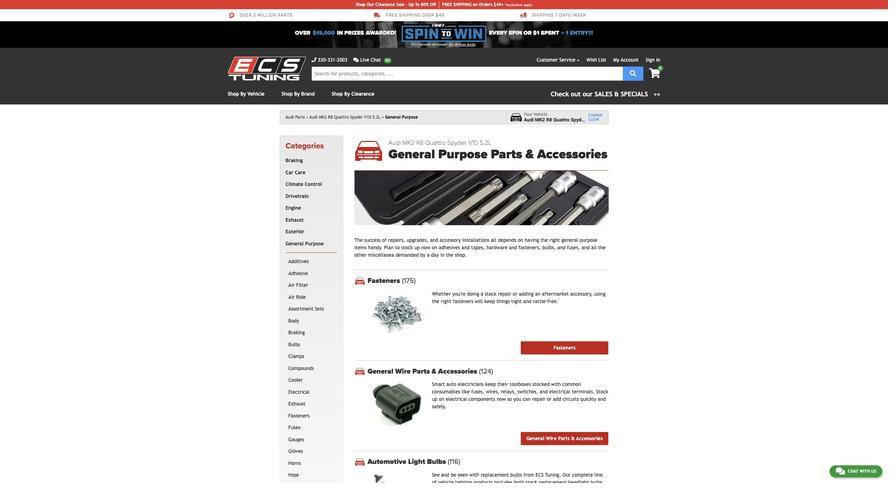 Task type: vqa. For each thing, say whether or not it's contained in the screenshot.
type to the right
no



Task type: locate. For each thing, give the bounding box(es) containing it.
additives
[[288, 259, 309, 265]]

1 vertical spatial over
[[295, 29, 310, 37]]

gloves link
[[287, 446, 336, 458]]

general wire parts & accessories for bottom general wire parts & accessories link
[[526, 436, 603, 442]]

1 vertical spatial a
[[481, 291, 483, 297]]

and down depends
[[509, 245, 517, 251]]

exterior
[[286, 229, 304, 235]]

3 by from the left
[[344, 91, 350, 97]]

up
[[414, 245, 420, 251], [432, 397, 437, 402]]

1 vertical spatial vehicle
[[534, 112, 547, 117]]

2 air from the top
[[288, 295, 295, 300]]

1 vertical spatial general wire parts & accessories
[[526, 436, 603, 442]]

0 horizontal spatial over
[[240, 13, 252, 18]]

general purpose parts & accessories banner image image
[[354, 171, 609, 225]]

general for general wire parts & accessories link to the top
[[368, 367, 393, 376]]

by for vehicle
[[240, 91, 246, 97]]

adhesives
[[439, 245, 460, 251]]

wire
[[395, 367, 411, 376], [546, 436, 557, 442]]

air left filter
[[288, 283, 295, 288]]

our
[[367, 2, 374, 7]]

air left ride
[[288, 295, 295, 300]]

0 horizontal spatial 5.2l
[[372, 115, 380, 120]]

clearance for our
[[375, 2, 395, 7]]

right inside 'the success of repairs, upgrades, and accessory installations all depends on having the right general-purpose items handy. plan to stock up now on adhesives and tapes, hardware and fasteners, bulbs, and fuses, and all the other miscellanea demanded by a day in the shop.'
[[549, 237, 560, 243]]

accessories
[[537, 147, 607, 162], [438, 367, 477, 376], [576, 436, 603, 442]]

1 horizontal spatial repair
[[532, 397, 545, 402]]

v10 inside audi mk2 r8 quattro spyder v10 5.2l general purpose parts & accessories
[[468, 139, 478, 147]]

2 horizontal spatial r8
[[546, 117, 552, 123]]

1 horizontal spatial stock
[[485, 291, 496, 297]]

0 vertical spatial stock
[[401, 245, 413, 251]]

1 by from the left
[[240, 91, 246, 97]]

engine
[[286, 205, 301, 211]]

chat
[[371, 57, 381, 63], [848, 469, 858, 474]]

exhaust down electrical at the bottom left of page
[[288, 401, 306, 407]]

vehicle inside your vehicle audi mk2 r8 quattro spyder v10 5.2l
[[534, 112, 547, 117]]

bulbs right the light
[[427, 458, 446, 467]]

smart auto electricians keep their toolboxes stocked with common consumables like fuses, wires, relays, switches, and electrical terminals. stock up on electrical components now so you can repair or add circuits quickly and safely.
[[432, 382, 608, 410]]

0 horizontal spatial bulbs
[[288, 342, 300, 348]]

now inside 'the success of repairs, upgrades, and accessory installations all depends on having the right general-purpose items handy. plan to stock up now on adhesives and tapes, hardware and fasteners, bulbs, and fuses, and all the other miscellanea demanded by a day in the shop.'
[[421, 245, 430, 251]]

spyder inside audi mk2 r8 quattro spyder v10 5.2l general purpose parts & accessories
[[447, 139, 467, 147]]

accessory,
[[570, 291, 593, 297]]

1 horizontal spatial vehicle
[[534, 112, 547, 117]]

braking up car care
[[286, 158, 303, 164]]

0 horizontal spatial by
[[240, 91, 246, 97]]

exhaust for the bottommost exhaust link
[[288, 401, 306, 407]]

2 by from the left
[[294, 91, 300, 97]]

0 vertical spatial all
[[491, 237, 496, 243]]

1 vertical spatial general wire parts & accessories link
[[521, 432, 608, 445]]

on inside smart auto electricians keep their toolboxes stocked with common consumables like fuses, wires, relays, switches, and electrical terminals. stock up on electrical components now so you can repair or add circuits quickly and safely.
[[439, 397, 444, 402]]

2
[[253, 13, 256, 18]]

braking link up care
[[284, 155, 336, 167]]

quattro
[[334, 115, 349, 120], [553, 117, 570, 123], [425, 139, 446, 147]]

automotive
[[368, 458, 406, 467]]

right
[[549, 237, 560, 243], [441, 299, 451, 304]]

apply
[[524, 3, 532, 7]]

keep up wires,
[[485, 382, 496, 388]]

compounds
[[288, 366, 314, 371]]

quattro inside audi mk2 r8 quattro spyder v10 5.2l general purpose parts & accessories
[[425, 139, 446, 147]]

shop by brand
[[282, 91, 315, 97]]

with left us
[[860, 469, 870, 474]]

depends
[[498, 237, 516, 243]]

components
[[468, 397, 495, 402]]

filter
[[296, 283, 308, 288]]

stock up demanded at the left
[[401, 245, 413, 251]]

keep right will
[[484, 299, 495, 304]]

fuses, down general-
[[567, 245, 580, 251]]

2 horizontal spatial 5.2l
[[597, 117, 607, 123]]

in right day
[[440, 252, 445, 258]]

chat right comments icon
[[848, 469, 858, 474]]

right inside whether you're doing a stock repair or adding an aftermarket accessory, using the right fasteners will keep things tight and rattle-free.
[[441, 299, 451, 304]]

0 vertical spatial exhaust link
[[284, 214, 336, 226]]

general purpose subcategories element
[[286, 253, 337, 484]]

in inside 'the success of repairs, upgrades, and accessory installations all depends on having the right general-purpose items handy. plan to stock up now on adhesives and tapes, hardware and fasteners, bulbs, and fuses, and all the other miscellanea demanded by a day in the shop.'
[[440, 252, 445, 258]]

and down general-
[[557, 245, 566, 251]]

clearance up audi mk2 r8 quattro spyder v10 5.2l link
[[351, 91, 374, 97]]

climate control link
[[284, 179, 336, 191]]

and down purpose
[[582, 245, 590, 251]]

accessories inside general wire parts & accessories link
[[576, 436, 603, 442]]

0 vertical spatial keep
[[484, 299, 495, 304]]

rattle-
[[533, 299, 547, 304]]

1 vertical spatial stock
[[485, 291, 496, 297]]

and down adding at the bottom right of the page
[[523, 299, 531, 304]]

my
[[613, 57, 619, 63]]

0 horizontal spatial purpose
[[305, 241, 324, 247]]

parts
[[278, 13, 293, 18]]

1 horizontal spatial over
[[295, 29, 310, 37]]

fasteners inside "general purpose subcategories" element
[[288, 413, 310, 419]]

0 horizontal spatial repair
[[498, 291, 511, 297]]

electrical
[[288, 390, 310, 395]]

0 vertical spatial right
[[549, 237, 560, 243]]

0 horizontal spatial quattro
[[334, 115, 349, 120]]

0 vertical spatial electrical
[[549, 389, 570, 395]]

a inside 'the success of repairs, upgrades, and accessory installations all depends on having the right general-purpose items handy. plan to stock up now on adhesives and tapes, hardware and fasteners, bulbs, and fuses, and all the other miscellanea demanded by a day in the shop.'
[[427, 252, 430, 258]]

0 horizontal spatial clearance
[[351, 91, 374, 97]]

accessory
[[440, 237, 461, 243]]

engine link
[[284, 203, 336, 214]]

aftermarket
[[542, 291, 569, 297]]

in
[[337, 29, 343, 37], [440, 252, 445, 258]]

automotive light bulbs thumbnail image image
[[368, 473, 426, 484]]

bulbs inside "general purpose subcategories" element
[[288, 342, 300, 348]]

adding
[[519, 291, 534, 297]]

$49
[[436, 13, 445, 18]]

0 vertical spatial clearance
[[375, 2, 395, 7]]

1 horizontal spatial now
[[497, 397, 506, 402]]

stock right doing
[[485, 291, 496, 297]]

ping
[[462, 2, 472, 7]]

1 vertical spatial accessories
[[438, 367, 477, 376]]

1 horizontal spatial general purpose
[[385, 115, 418, 120]]

the success of repairs, upgrades, and accessory installations all depends on having the right general-purpose items handy. plan to stock up now on adhesives and tapes, hardware and fasteners, bulbs, and fuses, and all the other miscellanea demanded by a day in the shop.
[[354, 237, 606, 258]]

1 horizontal spatial or
[[524, 29, 532, 37]]

v10 for audi mk2 r8 quattro spyder v10 5.2l
[[364, 115, 371, 120]]

purpose inside audi mk2 r8 quattro spyder v10 5.2l general purpose parts & accessories
[[438, 147, 488, 162]]

automotive light bulbs
[[368, 458, 448, 467]]

0 horizontal spatial general purpose
[[286, 241, 324, 247]]

up up the safely.
[[432, 397, 437, 402]]

by for clearance
[[344, 91, 350, 97]]

and down stocked at the right
[[540, 389, 548, 395]]

repair right can on the bottom of the page
[[532, 397, 545, 402]]

vehicle down ecs tuning image on the left top of page
[[248, 91, 264, 97]]

0 vertical spatial air
[[288, 283, 295, 288]]

electrical
[[549, 389, 570, 395], [446, 397, 467, 402]]

r8 inside audi mk2 r8 quattro spyder v10 5.2l general purpose parts & accessories
[[416, 139, 424, 147]]

general purpose
[[385, 115, 418, 120], [286, 241, 324, 247]]

0 vertical spatial general purpose
[[385, 115, 418, 120]]

0 vertical spatial now
[[421, 245, 430, 251]]

1 horizontal spatial all
[[591, 245, 597, 251]]

0 vertical spatial fuses,
[[567, 245, 580, 251]]

0 horizontal spatial v10
[[364, 115, 371, 120]]

auto
[[446, 382, 456, 388]]

shipping 7 days/week
[[532, 13, 586, 18]]

free shipping over $49 link
[[374, 12, 445, 18]]

1 horizontal spatial v10
[[468, 139, 478, 147]]

stock inside 'the success of repairs, upgrades, and accessory installations all depends on having the right general-purpose items handy. plan to stock up now on adhesives and tapes, hardware and fasteners, bulbs, and fuses, and all the other miscellanea demanded by a day in the shop.'
[[401, 245, 413, 251]]

like
[[462, 389, 470, 395]]

shop for shop by vehicle
[[228, 91, 239, 97]]

add
[[553, 397, 561, 402]]

1 horizontal spatial 5.2l
[[480, 139, 492, 147]]

categories
[[286, 141, 324, 151]]

r8 inside your vehicle audi mk2 r8 quattro spyder v10 5.2l
[[546, 117, 552, 123]]

right up bulbs,
[[549, 237, 560, 243]]

change link
[[588, 113, 603, 117]]

keep
[[484, 299, 495, 304], [485, 382, 496, 388]]

terminals.
[[572, 389, 595, 395]]

braking link down body
[[287, 327, 336, 339]]

search image
[[630, 70, 636, 76]]

over left $15,000
[[295, 29, 310, 37]]

million
[[258, 13, 276, 18]]

1 horizontal spatial right
[[549, 237, 560, 243]]

keep inside whether you're doing a stock repair or adding an aftermarket accessory, using the right fasteners will keep things tight and rattle-free.
[[484, 299, 495, 304]]

parts inside audi mk2 r8 quattro spyder v10 5.2l general purpose parts & accessories
[[491, 147, 522, 162]]

using
[[594, 291, 606, 297]]

repair inside smart auto electricians keep their toolboxes stocked with common consumables like fuses, wires, relays, switches, and electrical terminals. stock up on electrical components now so you can repair or add circuits quickly and safely.
[[532, 397, 545, 402]]

1 air from the top
[[288, 283, 295, 288]]

all down purpose
[[591, 245, 597, 251]]

list
[[598, 57, 606, 63]]

exhaust link down electrical at the bottom left of page
[[287, 399, 336, 410]]

r8 for audi mk2 r8 quattro spyder v10 5.2l
[[328, 115, 333, 120]]

0 horizontal spatial spyder
[[350, 115, 363, 120]]

drivetrain
[[286, 193, 309, 199]]

now left so
[[497, 397, 506, 402]]

clearance
[[375, 2, 395, 7], [351, 91, 374, 97]]

0 vertical spatial general wire parts & accessories link
[[368, 367, 608, 376]]

with right stocked at the right
[[551, 382, 561, 388]]

mk2 inside audi mk2 r8 quattro spyder v10 5.2l general purpose parts & accessories
[[402, 139, 415, 147]]

mk2 for audi mk2 r8 quattro spyder v10 5.2l
[[319, 115, 327, 120]]

clamps link
[[287, 351, 336, 363]]

1 horizontal spatial chat
[[848, 469, 858, 474]]

exhaust up exterior
[[286, 217, 304, 223]]

fuses, up "components"
[[471, 389, 484, 395]]

a inside whether you're doing a stock repair or adding an aftermarket accessory, using the right fasteners will keep things tight and rattle-free.
[[481, 291, 483, 297]]

0 horizontal spatial chat
[[371, 57, 381, 63]]

or left $1
[[524, 29, 532, 37]]

2 horizontal spatial purpose
[[438, 147, 488, 162]]

wish list link
[[587, 57, 606, 63]]

on left having
[[518, 237, 523, 243]]

1 horizontal spatial up
[[432, 397, 437, 402]]

1 vertical spatial general purpose
[[286, 241, 324, 247]]

0 horizontal spatial wire
[[395, 367, 411, 376]]

0 vertical spatial repair
[[498, 291, 511, 297]]

air for air ride
[[288, 295, 295, 300]]

1 vertical spatial braking
[[288, 330, 305, 336]]

1 vertical spatial all
[[591, 245, 597, 251]]

0 horizontal spatial with
[[551, 382, 561, 388]]

0 vertical spatial exhaust
[[286, 217, 304, 223]]

2 vertical spatial accessories
[[576, 436, 603, 442]]

1 vertical spatial or
[[513, 291, 517, 297]]

audi inside audi mk2 r8 quattro spyder v10 5.2l general purpose parts & accessories
[[388, 139, 401, 147]]

& inside audi mk2 r8 quattro spyder v10 5.2l general purpose parts & accessories
[[525, 147, 534, 162]]

1 vertical spatial air
[[288, 295, 295, 300]]

0 horizontal spatial all
[[491, 237, 496, 243]]

clearance up free
[[375, 2, 395, 7]]

1 vertical spatial fuses,
[[471, 389, 484, 395]]

0 vertical spatial over
[[240, 13, 252, 18]]

2 vertical spatial fasteners
[[288, 413, 310, 419]]

over left 2
[[240, 13, 252, 18]]

or up tight
[[513, 291, 517, 297]]

general purpose inside category navigation element
[[286, 241, 324, 247]]

1 vertical spatial bulbs
[[427, 458, 446, 467]]

r8
[[328, 115, 333, 120], [546, 117, 552, 123], [416, 139, 424, 147]]

over
[[240, 13, 252, 18], [295, 29, 310, 37]]

mk2 for audi mk2 r8 quattro spyder v10 5.2l general purpose parts & accessories
[[402, 139, 415, 147]]

free
[[386, 13, 398, 18]]

by left brand
[[294, 91, 300, 97]]

exhaust for topmost exhaust link
[[286, 217, 304, 223]]

change
[[588, 113, 603, 117]]

1 vertical spatial purpose
[[438, 147, 488, 162]]

0 vertical spatial or
[[524, 29, 532, 37]]

shop
[[356, 2, 365, 7], [228, 91, 239, 97], [282, 91, 293, 97], [332, 91, 343, 97]]

0 horizontal spatial up
[[414, 245, 420, 251]]

mk2 inside your vehicle audi mk2 r8 quattro spyder v10 5.2l
[[535, 117, 545, 123]]

0 vertical spatial a
[[427, 252, 430, 258]]

horns link
[[287, 458, 336, 470]]

off
[[430, 2, 436, 7]]

1 vertical spatial with
[[860, 469, 870, 474]]

0 horizontal spatial r8
[[328, 115, 333, 120]]

over for over $15,000 in prizes
[[295, 29, 310, 37]]

5.2l inside audi mk2 r8 quattro spyder v10 5.2l general purpose parts & accessories
[[480, 139, 492, 147]]

0 vertical spatial in
[[337, 29, 343, 37]]

up inside smart auto electricians keep their toolboxes stocked with common consumables like fuses, wires, relays, switches, and electrical terminals. stock up on electrical components now so you can repair or add circuits quickly and safely.
[[432, 397, 437, 402]]

right down 'whether'
[[441, 299, 451, 304]]

on up the safely.
[[439, 397, 444, 402]]

sales
[[595, 90, 612, 98]]

1 vertical spatial keep
[[485, 382, 496, 388]]

0 vertical spatial with
[[551, 382, 561, 388]]

car care link
[[284, 167, 336, 179]]

bulbs,
[[542, 245, 556, 251]]

and up day
[[430, 237, 438, 243]]

or left add
[[547, 397, 551, 402]]

1 horizontal spatial by
[[294, 91, 300, 97]]

all up "hardware"
[[491, 237, 496, 243]]

1 vertical spatial repair
[[532, 397, 545, 402]]

Search text field
[[311, 67, 623, 81]]

2 horizontal spatial quattro
[[553, 117, 570, 123]]

2 vertical spatial or
[[547, 397, 551, 402]]

shopping cart image
[[649, 68, 660, 78]]

0 vertical spatial general wire parts & accessories
[[368, 367, 479, 376]]

to
[[395, 245, 400, 251]]

1 vertical spatial electrical
[[446, 397, 467, 402]]

on
[[473, 2, 478, 7], [518, 237, 523, 243], [432, 245, 437, 251], [439, 397, 444, 402]]

electrical down like
[[446, 397, 467, 402]]

5.2l for audi mk2 r8 quattro spyder v10 5.2l general purpose parts & accessories
[[480, 139, 492, 147]]

2 vertical spatial purpose
[[305, 241, 324, 247]]

my account
[[613, 57, 639, 63]]

0 horizontal spatial fasteners
[[288, 413, 310, 419]]

vehicle right the 'your'
[[534, 112, 547, 117]]

a up will
[[481, 291, 483, 297]]

audi for audi mk2 r8 quattro spyder v10 5.2l
[[309, 115, 318, 120]]

see
[[449, 43, 454, 46]]

exhaust link up exterior
[[284, 214, 336, 226]]

2 horizontal spatial mk2
[[535, 117, 545, 123]]

electrical up add
[[549, 389, 570, 395]]

keep inside smart auto electricians keep their toolboxes stocked with common consumables like fuses, wires, relays, switches, and electrical terminals. stock up on electrical components now so you can repair or add circuits quickly and safely.
[[485, 382, 496, 388]]

by down ecs tuning image on the left top of page
[[240, 91, 246, 97]]

bulbs up clamps
[[288, 342, 300, 348]]

day
[[431, 252, 439, 258]]

purpose
[[402, 115, 418, 120], [438, 147, 488, 162], [305, 241, 324, 247]]

shop for shop our clearance sale - up to 80% off
[[356, 2, 365, 7]]

chat right live
[[371, 57, 381, 63]]

0 horizontal spatial mk2
[[319, 115, 327, 120]]

by up audi mk2 r8 quattro spyder v10 5.2l link
[[344, 91, 350, 97]]

2003
[[337, 57, 347, 63]]

331-
[[327, 57, 337, 63]]

braking down body
[[288, 330, 305, 336]]

gauges
[[288, 437, 304, 443]]

over $15,000 in prizes
[[295, 29, 364, 37]]

stock
[[401, 245, 413, 251], [485, 291, 496, 297]]

air for air filter
[[288, 283, 295, 288]]

2 horizontal spatial spyder
[[571, 117, 586, 123]]

1 vertical spatial now
[[497, 397, 506, 402]]

1 horizontal spatial spyder
[[447, 139, 467, 147]]

and inside whether you're doing a stock repair or adding an aftermarket accessory, using the right fasteners will keep things tight and rattle-free.
[[523, 299, 531, 304]]

spin
[[509, 29, 522, 37]]

miscellanea
[[368, 252, 394, 258]]

r8 for audi mk2 r8 quattro spyder v10 5.2l general purpose parts & accessories
[[416, 139, 424, 147]]

you
[[513, 397, 521, 402]]

0 horizontal spatial now
[[421, 245, 430, 251]]

chat with us link
[[830, 466, 882, 478]]

1 horizontal spatial fasteners
[[368, 277, 402, 285]]

up down upgrades,
[[414, 245, 420, 251]]

repair up things
[[498, 291, 511, 297]]

fuses, inside 'the success of repairs, upgrades, and accessory installations all depends on having the right general-purpose items handy. plan to stock up now on adhesives and tapes, hardware and fasteners, bulbs, and fuses, and all the other miscellanea demanded by a day in the shop.'
[[567, 245, 580, 251]]

1 horizontal spatial r8
[[416, 139, 424, 147]]

audi for audi parts
[[286, 115, 294, 120]]

in left prizes
[[337, 29, 343, 37]]

a right by
[[427, 252, 430, 258]]

0 horizontal spatial or
[[513, 291, 517, 297]]

comments image
[[353, 57, 359, 62]]

5.2l for audi mk2 r8 quattro spyder v10 5.2l
[[372, 115, 380, 120]]

up inside 'the success of repairs, upgrades, and accessory installations all depends on having the right general-purpose items handy. plan to stock up now on adhesives and tapes, hardware and fasteners, bulbs, and fuses, and all the other miscellanea demanded by a day in the shop.'
[[414, 245, 420, 251]]

shipping
[[399, 13, 421, 18]]

1 horizontal spatial clearance
[[375, 2, 395, 7]]

1 horizontal spatial a
[[481, 291, 483, 297]]

exhaust inside "general purpose subcategories" element
[[288, 401, 306, 407]]

car care
[[286, 170, 306, 175]]

hose
[[288, 473, 299, 478]]

0 horizontal spatial general wire parts & accessories
[[368, 367, 479, 376]]

now up by
[[421, 245, 430, 251]]

necessary.
[[432, 43, 448, 46]]

general inside category navigation element
[[286, 241, 304, 247]]

with
[[551, 382, 561, 388], [860, 469, 870, 474]]



Task type: describe. For each thing, give the bounding box(es) containing it.
stock
[[596, 389, 608, 395]]

whether you're doing a stock repair or adding an aftermarket accessory, using the right fasteners will keep things tight and rattle-free.
[[432, 291, 606, 304]]

$49+
[[494, 2, 504, 7]]

accessories for general wire parts & accessories link to the top
[[438, 367, 477, 376]]

body link
[[287, 315, 336, 327]]

things
[[497, 299, 510, 304]]

330-331-2003
[[318, 57, 347, 63]]

purchase
[[417, 43, 431, 46]]

audi parts link
[[286, 115, 308, 120]]

free.
[[547, 299, 558, 304]]

braking inside "general purpose subcategories" element
[[288, 330, 305, 336]]

customer service button
[[537, 56, 579, 64]]

by
[[420, 252, 426, 258]]

0
[[659, 66, 661, 70]]

plan
[[384, 245, 394, 251]]

and up the shop.
[[462, 245, 470, 251]]

cooler link
[[287, 375, 336, 387]]

fasteners,
[[519, 245, 541, 251]]

electrical link
[[287, 387, 336, 399]]

my account link
[[613, 57, 639, 63]]

gauges link
[[287, 434, 336, 446]]

1 vertical spatial exhaust link
[[287, 399, 336, 410]]

general wire parts & accessories for general wire parts & accessories link to the top
[[368, 367, 479, 376]]

general wire parts & accessories thumbnail image image
[[368, 383, 426, 427]]

and down stock
[[598, 397, 606, 402]]

1 vertical spatial braking link
[[287, 327, 336, 339]]

prizes
[[344, 29, 364, 37]]

of
[[382, 237, 387, 243]]

specials
[[621, 90, 648, 98]]

with inside smart auto electricians keep their toolboxes stocked with common consumables like fuses, wires, relays, switches, and electrical terminals. stock up on electrical components now so you can repair or add circuits quickly and safely.
[[551, 382, 561, 388]]

now inside smart auto electricians keep their toolboxes stocked with common consumables like fuses, wires, relays, switches, and electrical terminals. stock up on electrical components now so you can repair or add circuits quickly and safely.
[[497, 397, 506, 402]]

audi mk2 r8 quattro spyder v10 5.2l general purpose parts & accessories
[[388, 139, 607, 162]]

ecs tuning image
[[228, 57, 306, 80]]

0 vertical spatial braking
[[286, 158, 303, 164]]

other
[[354, 252, 366, 258]]

climate control
[[286, 182, 322, 187]]

smart
[[432, 382, 445, 388]]

control
[[305, 182, 322, 187]]

doing
[[467, 291, 479, 297]]

right for general-
[[549, 237, 560, 243]]

spyder inside your vehicle audi mk2 r8 quattro spyder v10 5.2l
[[571, 117, 586, 123]]

clamps
[[288, 354, 304, 360]]

see official rules link
[[449, 43, 476, 47]]

entry!!!
[[570, 29, 593, 37]]

free shipping over $49
[[386, 13, 445, 18]]

0 link
[[643, 66, 663, 79]]

live chat link
[[353, 56, 391, 64]]

1 horizontal spatial with
[[860, 469, 870, 474]]

in
[[656, 57, 660, 63]]

v10 for audi mk2 r8 quattro spyder v10 5.2l general purpose parts & accessories
[[468, 139, 478, 147]]

general for general purpose link
[[286, 241, 304, 247]]

common
[[562, 382, 581, 388]]

clear link
[[588, 117, 603, 122]]

your
[[524, 112, 533, 117]]

sign in link
[[646, 57, 660, 63]]

stock inside whether you're doing a stock repair or adding an aftermarket accessory, using the right fasteners will keep things tight and rattle-free.
[[485, 291, 496, 297]]

assortment
[[288, 306, 313, 312]]

brand
[[301, 91, 315, 97]]

safely.
[[432, 404, 446, 410]]

general for bottom general wire parts & accessories link
[[526, 436, 544, 442]]

your vehicle audi mk2 r8 quattro spyder v10 5.2l
[[524, 112, 607, 123]]

or inside smart auto electricians keep their toolboxes stocked with common consumables like fuses, wires, relays, switches, and electrical terminals. stock up on electrical components now so you can repair or add circuits quickly and safely.
[[547, 397, 551, 402]]

0 vertical spatial braking link
[[284, 155, 336, 167]]

v10 inside your vehicle audi mk2 r8 quattro spyder v10 5.2l
[[587, 117, 596, 123]]

1 vertical spatial wire
[[546, 436, 557, 442]]

sales & specials
[[595, 90, 648, 98]]

0 horizontal spatial in
[[337, 29, 343, 37]]

fuses
[[288, 425, 300, 431]]

toolboxes
[[510, 382, 531, 388]]

so
[[507, 397, 512, 402]]

spyder for audi mk2 r8 quattro spyder v10 5.2l
[[350, 115, 363, 120]]

audi inside your vehicle audi mk2 r8 quattro spyder v10 5.2l
[[524, 117, 534, 123]]

accessories inside audi mk2 r8 quattro spyder v10 5.2l general purpose parts & accessories
[[537, 147, 607, 162]]

tight
[[511, 299, 522, 304]]

quattro for audi mk2 r8 quattro spyder v10 5.2l
[[334, 115, 349, 120]]

0 vertical spatial fasteners
[[368, 277, 402, 285]]

shop for shop by brand
[[282, 91, 293, 97]]

$15,000
[[313, 29, 335, 37]]

shop our clearance sale - up to 80% off link
[[356, 1, 439, 8]]

0 vertical spatial purpose
[[402, 115, 418, 120]]

audi for audi mk2 r8 quattro spyder v10 5.2l general purpose parts & accessories
[[388, 139, 401, 147]]

relays,
[[501, 389, 516, 395]]

phone image
[[311, 57, 316, 62]]

2 vertical spatial fasteners link
[[287, 410, 336, 422]]

spyder for audi mk2 r8 quattro spyder v10 5.2l general purpose parts & accessories
[[447, 139, 467, 147]]

category navigation element
[[280, 136, 343, 484]]

free
[[442, 2, 452, 7]]

shop by vehicle link
[[228, 91, 264, 97]]

tapes,
[[471, 245, 485, 251]]

air filter link
[[287, 280, 336, 292]]

or inside whether you're doing a stock repair or adding an aftermarket accessory, using the right fasteners will keep things tight and rattle-free.
[[513, 291, 517, 297]]

on up day
[[432, 245, 437, 251]]

quattro inside your vehicle audi mk2 r8 quattro spyder v10 5.2l
[[553, 117, 570, 123]]

stocked
[[533, 382, 550, 388]]

0 vertical spatial fasteners link
[[368, 277, 608, 285]]

consumables
[[432, 389, 460, 395]]

success
[[364, 237, 381, 243]]

quickly
[[580, 397, 596, 402]]

*exclusions apply link
[[505, 2, 532, 7]]

sign
[[646, 57, 655, 63]]

the
[[354, 237, 363, 243]]

cooler
[[288, 378, 303, 383]]

330-
[[318, 57, 327, 63]]

shipping 7 days/week link
[[520, 12, 586, 18]]

whether
[[432, 291, 451, 297]]

wires,
[[486, 389, 499, 395]]

$1
[[533, 29, 539, 37]]

330-331-2003 link
[[311, 56, 347, 64]]

general inside audi mk2 r8 quattro spyder v10 5.2l general purpose parts & accessories
[[388, 147, 435, 162]]

every
[[489, 29, 507, 37]]

official
[[454, 43, 466, 46]]

audi mk2 r8 quattro spyder v10 5.2l link
[[309, 115, 384, 120]]

handy.
[[368, 245, 383, 251]]

1 vertical spatial fasteners link
[[521, 342, 608, 355]]

gloves
[[288, 449, 303, 455]]

right for fasteners
[[441, 299, 451, 304]]

shop our clearance sale - up to 80% off
[[356, 2, 436, 7]]

sales & specials link
[[551, 89, 660, 99]]

over for over 2 million parts
[[240, 13, 252, 18]]

body
[[288, 318, 299, 324]]

1 vertical spatial fasteners
[[553, 345, 576, 351]]

purpose inside category navigation element
[[305, 241, 324, 247]]

wish list
[[587, 57, 606, 63]]

horns
[[288, 461, 301, 466]]

circuits
[[563, 397, 579, 402]]

shop by vehicle
[[228, 91, 264, 97]]

quattro for audi mk2 r8 quattro spyder v10 5.2l general purpose parts & accessories
[[425, 139, 446, 147]]

comments image
[[836, 467, 845, 476]]

ecs tuning 'spin to win' contest logo image
[[402, 24, 486, 42]]

0 horizontal spatial vehicle
[[248, 91, 264, 97]]

repair inside whether you're doing a stock repair or adding an aftermarket accessory, using the right fasteners will keep things tight and rattle-free.
[[498, 291, 511, 297]]

1 horizontal spatial bulbs
[[427, 458, 446, 467]]

shop for shop by clearance
[[332, 91, 343, 97]]

general purpose link
[[284, 238, 336, 250]]

the inside whether you're doing a stock repair or adding an aftermarket accessory, using the right fasteners will keep things tight and rattle-free.
[[432, 299, 439, 304]]

5.2l inside your vehicle audi mk2 r8 quattro spyder v10 5.2l
[[597, 117, 607, 123]]

purpose
[[580, 237, 597, 243]]

fasteners thumbnail image image
[[368, 292, 426, 336]]

0 vertical spatial chat
[[371, 57, 381, 63]]

7
[[555, 13, 558, 18]]

0 vertical spatial wire
[[395, 367, 411, 376]]

by for brand
[[294, 91, 300, 97]]

fuses, inside smart auto electricians keep their toolboxes stocked with common consumables like fuses, wires, relays, switches, and electrical terminals. stock up on electrical components now so you can repair or add circuits quickly and safely.
[[471, 389, 484, 395]]

clearance for by
[[351, 91, 374, 97]]

can
[[523, 397, 531, 402]]

on right ping
[[473, 2, 478, 7]]

accessories for bottom general wire parts & accessories link
[[576, 436, 603, 442]]



